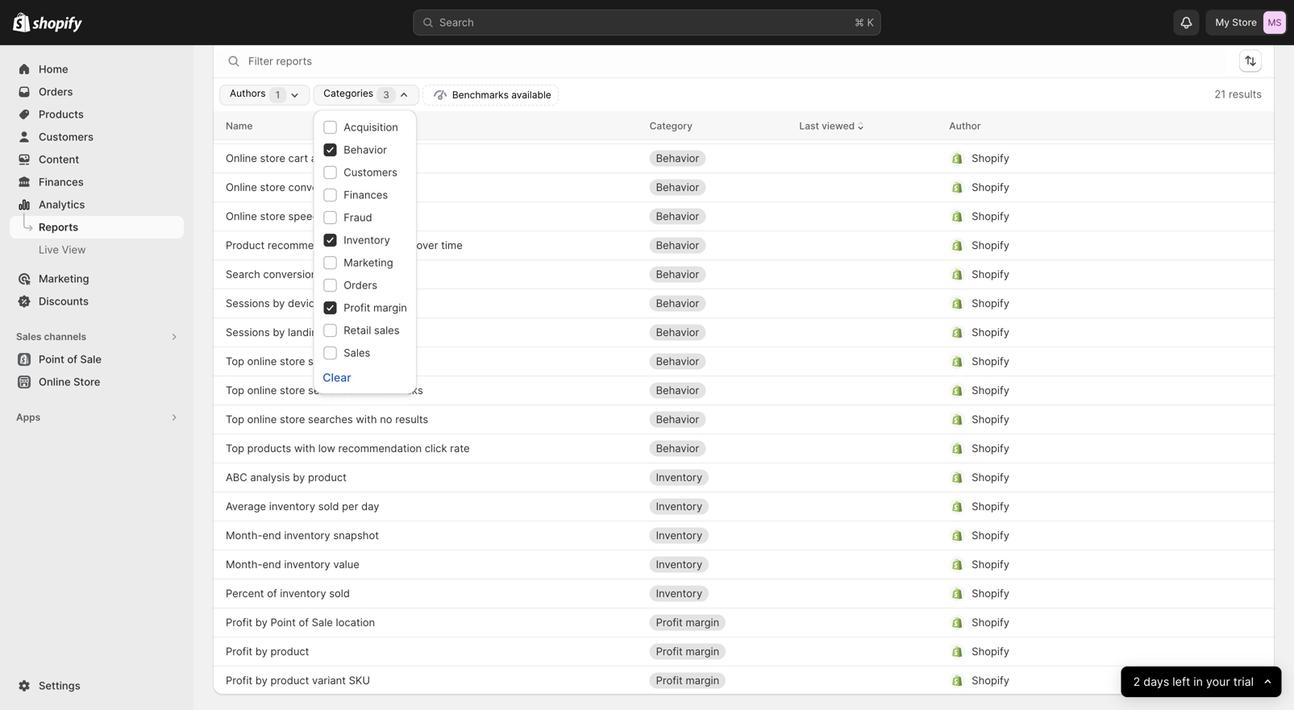 Task type: vqa. For each thing, say whether or not it's contained in the screenshot.
To inside the you should ask your customers for permission before you subscribe them to your marketing emails or sms.
no



Task type: describe. For each thing, give the bounding box(es) containing it.
category
[[650, 120, 693, 132]]

remaining
[[315, 123, 364, 135]]

settings
[[39, 680, 80, 692]]

Filter reports text field
[[248, 48, 1227, 74]]

month- for month-end inventory value
[[226, 559, 262, 571]]

top for top online store searches with no results
[[226, 413, 244, 426]]

month-end inventory value
[[226, 559, 360, 571]]

behavior for top online store searches with no results
[[656, 413, 699, 426]]

average inventory sold per day
[[226, 500, 379, 513]]

by up average inventory sold per day
[[293, 471, 305, 484]]

last viewed
[[800, 120, 855, 132]]

shopify for product recommendation conversions over time
[[972, 239, 1010, 252]]

shopify for top online store searches with no results
[[972, 413, 1010, 426]]

sale inside list of reports table
[[312, 617, 333, 629]]

21 results
[[1215, 88, 1262, 100]]

categories
[[324, 88, 373, 99]]

store down top online store searches link
[[280, 384, 305, 397]]

oct 18, 2023
[[800, 123, 863, 135]]

profit for sku's 'profit margin' cell
[[656, 675, 683, 687]]

settings link
[[10, 675, 184, 698]]

days
[[226, 123, 250, 135]]

sell-through rate by product link
[[226, 92, 366, 108]]

shopify cell for top online store searches
[[949, 349, 1223, 375]]

profit by product link
[[226, 644, 309, 660]]

home link
[[10, 58, 184, 81]]

behavior cell for sessions by landing page
[[650, 320, 787, 346]]

inventory cell for days of inventory remaining
[[650, 117, 787, 142]]

retail
[[344, 324, 371, 337]]

⌘ k
[[855, 16, 874, 29]]

shopify cell for profit by product
[[949, 639, 1223, 665]]

end for month-end inventory snapshot
[[262, 529, 281, 542]]

behavior cell for product recommendation conversions over time
[[650, 233, 787, 258]]

product recommendation conversions over time
[[226, 239, 463, 252]]

2 vertical spatial time
[[350, 268, 372, 281]]

point inside list of reports table
[[271, 617, 296, 629]]

top online store searches
[[226, 355, 353, 368]]

point of sale link
[[10, 348, 184, 371]]

content
[[39, 153, 79, 166]]

shopify for top products with low recommendation click rate
[[972, 442, 1010, 455]]

name
[[226, 120, 253, 132]]

row containing top products with low recommendation click rate
[[213, 434, 1275, 463]]

2 cell from the left
[[800, 87, 937, 113]]

inventory for abc analysis by product
[[656, 471, 703, 484]]

row containing search conversions over time
[[213, 260, 1275, 289]]

click
[[425, 442, 447, 455]]

1 cell from the left
[[650, 87, 787, 113]]

your
[[1206, 675, 1230, 689]]

shopify for average inventory sold per day
[[972, 500, 1010, 513]]

sessions by landing page
[[226, 326, 352, 339]]

top online store searches with no results
[[226, 413, 428, 426]]

online for top online store searches with no clicks
[[247, 384, 277, 397]]

sale inside button
[[80, 353, 102, 366]]

shopify cell for percent of inventory sold
[[949, 581, 1223, 607]]

1
[[275, 89, 280, 101]]

shopify for month-end inventory value
[[972, 559, 1010, 571]]

online store cart analysis link
[[226, 150, 351, 167]]

shopify for sessions by landing page
[[972, 326, 1010, 339]]

top online store searches link
[[226, 354, 353, 370]]

clear button
[[323, 371, 351, 385]]

last
[[800, 120, 819, 132]]

list of reports table
[[213, 56, 1275, 695]]

days of inventory remaining
[[226, 123, 364, 135]]

products
[[247, 442, 291, 455]]

live
[[39, 244, 59, 256]]

finances link
[[10, 171, 184, 194]]

row containing profit by product
[[213, 637, 1275, 666]]

shopify cell for online store conversion over time
[[949, 175, 1223, 200]]

day
[[361, 500, 379, 513]]

inventory cell for abc analysis by product
[[650, 465, 787, 491]]

inventory cell for month-end inventory snapshot
[[650, 523, 787, 549]]

online store speed link
[[226, 208, 319, 225]]

sales channels
[[16, 331, 86, 343]]

sessions by device
[[226, 297, 321, 310]]

row containing name
[[213, 111, 1275, 140]]

product down profit by product link in the bottom left of the page
[[271, 675, 309, 687]]

sku
[[349, 675, 370, 687]]

days of inventory remaining link
[[226, 121, 364, 138]]

abc analysis by product link
[[226, 470, 347, 486]]

product recommendation conversions over time link
[[226, 238, 463, 254]]

in
[[1194, 675, 1203, 689]]

sessions by device link
[[226, 296, 321, 312]]

⌘
[[855, 16, 864, 29]]

online store
[[39, 376, 100, 388]]

searches for results
[[308, 413, 353, 426]]

behavior cell for top products with low recommendation click rate
[[650, 436, 787, 462]]

variant
[[312, 675, 346, 687]]

top for top online store searches
[[226, 355, 244, 368]]

home
[[39, 63, 68, 75]]

category button
[[650, 118, 693, 134]]

low
[[318, 442, 335, 455]]

0 vertical spatial sold
[[318, 500, 339, 513]]

profit for profit by point of sale location link
[[226, 617, 253, 629]]

searches for clicks
[[308, 384, 353, 397]]

left
[[1173, 675, 1190, 689]]

1 shopify cell from the top
[[949, 117, 1223, 142]]

inventory cell for average inventory sold per day
[[650, 494, 787, 520]]

online for online store conversion over time
[[226, 181, 257, 194]]

profit margin cell for sale
[[650, 610, 787, 636]]

row containing online store speed
[[213, 202, 1275, 231]]

through
[[248, 94, 287, 106]]

location
[[336, 617, 375, 629]]

point of sale
[[39, 353, 102, 366]]

0 vertical spatial recommendation
[[268, 239, 351, 252]]

cart
[[288, 152, 308, 165]]

per
[[342, 500, 358, 513]]

percent of inventory sold link
[[226, 586, 350, 602]]

online for top online store searches
[[247, 355, 277, 368]]

inventory for month-end inventory snapshot
[[656, 529, 703, 542]]

sell-through rate by product
[[226, 94, 366, 106]]

store up products
[[280, 413, 305, 426]]

behavior for sessions by device
[[656, 297, 699, 310]]

sell-through rate by product row
[[213, 85, 1275, 115]]

behavior cell for search conversions over time
[[650, 262, 787, 288]]

1 shopify from the top
[[972, 123, 1010, 135]]

sales channels button
[[10, 326, 184, 348]]

0 vertical spatial analysis
[[311, 152, 351, 165]]

rate inside "link"
[[290, 94, 310, 106]]

no for results
[[380, 413, 392, 426]]

shopify cell for search conversions over time
[[949, 262, 1223, 288]]

abc analysis by product
[[226, 471, 347, 484]]

search conversions over time
[[226, 268, 372, 281]]

month-end inventory snapshot
[[226, 529, 379, 542]]

snapshot
[[333, 529, 379, 542]]

sales for sales
[[344, 347, 370, 359]]

no for clicks
[[380, 384, 392, 397]]

month- for month-end inventory snapshot
[[226, 529, 262, 542]]

percent of inventory sold
[[226, 588, 350, 600]]

profit for 2nd 'profit margin' cell
[[656, 646, 683, 658]]

top for top online store searches with no clicks
[[226, 384, 244, 397]]

name button
[[226, 118, 253, 134]]

online store conversion over time link
[[226, 179, 392, 196]]

store down sessions by landing page link
[[280, 355, 305, 368]]

1 horizontal spatial marketing
[[344, 256, 393, 269]]

shopify for top online store searches
[[972, 355, 1010, 368]]

sessions by landing page link
[[226, 325, 352, 341]]

product
[[226, 239, 265, 252]]

profit for profit by product link in the bottom left of the page
[[226, 646, 253, 658]]

2
[[1133, 675, 1140, 689]]

inventory for remaining
[[266, 123, 313, 135]]

over for conversion
[[345, 181, 367, 194]]

shopify for abc analysis by product
[[972, 471, 1010, 484]]

shopify for profit by point of sale location
[[972, 617, 1010, 629]]

content link
[[10, 148, 184, 171]]

shopify for search conversions over time
[[972, 268, 1010, 281]]

profit for the profit by product variant sku link
[[226, 675, 253, 687]]

18,
[[820, 123, 834, 135]]

top products with low recommendation click rate
[[226, 442, 470, 455]]

1 vertical spatial rate
[[450, 442, 470, 455]]

sessions for sessions by device
[[226, 297, 270, 310]]

shopify cell for online store cart analysis
[[949, 146, 1223, 171]]

row containing month-end inventory snapshot
[[213, 521, 1275, 550]]

shopify for sessions by device
[[972, 297, 1010, 310]]

profit by point of sale location link
[[226, 615, 375, 631]]

row containing top online store searches with no results
[[213, 405, 1275, 434]]

profit by product variant sku link
[[226, 673, 370, 689]]

row containing abc analysis by product
[[213, 463, 1275, 492]]

results inside list of reports table
[[395, 413, 428, 426]]

oct
[[800, 123, 817, 135]]

inventory cell for percent of inventory sold
[[650, 581, 787, 607]]

device
[[288, 297, 321, 310]]

2 vertical spatial with
[[294, 442, 315, 455]]

0 horizontal spatial shopify image
[[13, 13, 30, 32]]

top for top products with low recommendation click rate
[[226, 442, 244, 455]]

shopify cell for online store speed
[[949, 204, 1223, 229]]

shopify cell for month-end inventory snapshot
[[949, 523, 1223, 549]]

2 days left in your trial
[[1133, 675, 1254, 689]]

behavior for online store conversion over time
[[656, 181, 699, 194]]

inventory cell for month-end inventory value
[[650, 552, 787, 578]]

3 cell from the left
[[949, 87, 1223, 113]]

row containing top online store searches with no clicks
[[213, 376, 1275, 405]]

inventory for snapshot
[[284, 529, 330, 542]]

row containing sessions by landing page
[[213, 318, 1275, 347]]

profit margin for profit by product
[[656, 646, 720, 658]]

shopify cell for profit by point of sale location
[[949, 610, 1223, 636]]

shopify for top online store searches with no clicks
[[972, 384, 1010, 397]]

apps
[[16, 412, 41, 423]]

online store cart analysis
[[226, 152, 351, 165]]

inventory for sold
[[280, 588, 326, 600]]

online for online store
[[39, 376, 71, 388]]

shopify cell for top online store searches with no clicks
[[949, 378, 1223, 404]]

end for month-end inventory value
[[262, 559, 281, 571]]

percent
[[226, 588, 264, 600]]

online store link
[[10, 371, 184, 394]]

behavior cell for online store cart analysis
[[650, 146, 787, 171]]



Task type: locate. For each thing, give the bounding box(es) containing it.
0 horizontal spatial marketing
[[39, 273, 89, 285]]

with for results
[[356, 413, 377, 426]]

inventory cell
[[650, 117, 787, 142], [650, 465, 787, 491], [650, 494, 787, 520], [650, 523, 787, 549], [650, 552, 787, 578], [650, 581, 787, 607]]

cell
[[650, 87, 787, 113], [800, 87, 937, 113], [949, 87, 1223, 113]]

store down point of sale link at the left of the page
[[73, 376, 100, 388]]

2 sessions from the top
[[226, 326, 270, 339]]

of inside days of inventory remaining 'link'
[[253, 123, 263, 135]]

3 shopify from the top
[[972, 181, 1010, 194]]

0 vertical spatial rate
[[290, 94, 310, 106]]

0 vertical spatial point
[[39, 353, 64, 366]]

of right percent in the bottom left of the page
[[267, 588, 277, 600]]

finances up fraud
[[344, 189, 388, 201]]

searches up the top online store searches with no results
[[308, 384, 353, 397]]

end up month-end inventory value
[[262, 529, 281, 542]]

results
[[1229, 88, 1262, 100], [395, 413, 428, 426]]

19 shopify cell from the top
[[949, 639, 1223, 665]]

4 top from the top
[[226, 442, 244, 455]]

orders link
[[10, 81, 184, 103]]

20 shopify from the top
[[972, 675, 1010, 687]]

landing
[[288, 326, 324, 339]]

profit for 'profit margin' cell associated with sale
[[656, 617, 683, 629]]

orders
[[39, 85, 73, 98], [344, 279, 377, 292]]

average
[[226, 500, 266, 513]]

orders down home
[[39, 85, 73, 98]]

behavior cell for online store speed
[[650, 204, 787, 229]]

fraud
[[344, 211, 372, 224]]

retail sales
[[344, 324, 400, 337]]

of inside profit by point of sale location link
[[299, 617, 309, 629]]

1 horizontal spatial results
[[1229, 88, 1262, 100]]

row containing product recommendation conversions over time
[[213, 231, 1275, 260]]

live view
[[39, 244, 86, 256]]

12 shopify cell from the top
[[949, 436, 1223, 462]]

8 shopify cell from the top
[[949, 320, 1223, 346]]

with right clear
[[356, 384, 377, 397]]

21 row from the top
[[213, 666, 1275, 695]]

8 behavior cell from the top
[[650, 349, 787, 375]]

1 vertical spatial finances
[[344, 189, 388, 201]]

16 shopify from the top
[[972, 559, 1010, 571]]

finances
[[39, 176, 84, 188], [344, 189, 388, 201]]

15 shopify cell from the top
[[949, 523, 1223, 549]]

sessions up "sessions by landing page"
[[226, 297, 270, 310]]

with left low
[[294, 442, 315, 455]]

customers down acquisition
[[344, 166, 398, 179]]

channels
[[44, 331, 86, 343]]

margin for profit by product
[[686, 646, 720, 658]]

my
[[1216, 17, 1230, 28]]

2 vertical spatial profit margin cell
[[650, 668, 787, 694]]

month- inside month-end inventory value link
[[226, 559, 262, 571]]

end up percent of inventory sold
[[262, 559, 281, 571]]

by down profit by product link in the bottom left of the page
[[255, 675, 268, 687]]

analytics
[[39, 198, 85, 211]]

row containing percent of inventory sold
[[213, 579, 1275, 608]]

0 vertical spatial time
[[370, 181, 392, 194]]

shopify cell for sessions by device
[[949, 291, 1223, 317]]

my store
[[1216, 17, 1257, 28]]

row containing top online store searches
[[213, 347, 1275, 376]]

behavior for online store speed
[[656, 210, 699, 223]]

1 horizontal spatial store
[[1233, 17, 1257, 28]]

row containing days of inventory remaining
[[213, 115, 1275, 144]]

9 row from the top
[[213, 318, 1275, 347]]

rate right click
[[450, 442, 470, 455]]

0 vertical spatial store
[[1233, 17, 1257, 28]]

of down 'percent of inventory sold' link
[[299, 617, 309, 629]]

0 horizontal spatial point
[[39, 353, 64, 366]]

inventory for month-end inventory value
[[656, 559, 703, 571]]

by up remaining
[[313, 94, 325, 106]]

20 row from the top
[[213, 637, 1275, 666]]

store left speed
[[260, 210, 285, 223]]

profit by product
[[226, 646, 309, 658]]

1 vertical spatial orders
[[344, 279, 377, 292]]

shopify cell for sessions by landing page
[[949, 320, 1223, 346]]

inventory
[[656, 123, 703, 135], [344, 234, 390, 246], [656, 471, 703, 484], [656, 500, 703, 513], [656, 529, 703, 542], [656, 559, 703, 571], [656, 588, 703, 600]]

conversions down fraud
[[354, 239, 414, 252]]

store for online store
[[73, 376, 100, 388]]

apps button
[[10, 406, 184, 429]]

0 horizontal spatial store
[[73, 376, 100, 388]]

product up "profit by product variant sku"
[[271, 646, 309, 658]]

0 vertical spatial online
[[247, 355, 277, 368]]

13 shopify from the top
[[972, 471, 1010, 484]]

recommendation right low
[[338, 442, 422, 455]]

by for sessions by device
[[273, 297, 285, 310]]

inventory down average inventory sold per day link
[[284, 529, 330, 542]]

sessions
[[226, 297, 270, 310], [226, 326, 270, 339]]

1 horizontal spatial orders
[[344, 279, 377, 292]]

store left cart
[[260, 152, 285, 165]]

3 shopify cell from the top
[[949, 175, 1223, 200]]

shopify for profit by product variant sku
[[972, 675, 1010, 687]]

behavior for online store cart analysis
[[656, 152, 699, 165]]

online down top online store searches link
[[247, 384, 277, 397]]

product
[[328, 94, 366, 106], [308, 471, 347, 484], [271, 646, 309, 658], [271, 675, 309, 687]]

row containing profit by point of sale location
[[213, 608, 1275, 637]]

18 shopify from the top
[[972, 617, 1010, 629]]

month- inside "month-end inventory snapshot" link
[[226, 529, 262, 542]]

by up the profit by product
[[255, 617, 268, 629]]

time
[[370, 181, 392, 194], [441, 239, 463, 252], [350, 268, 372, 281]]

point of sale button
[[0, 348, 194, 371]]

2 online from the top
[[247, 384, 277, 397]]

1 horizontal spatial sales
[[344, 347, 370, 359]]

17 row from the top
[[213, 550, 1275, 579]]

0 vertical spatial profit margin cell
[[650, 610, 787, 636]]

recommendation down speed
[[268, 239, 351, 252]]

1 vertical spatial searches
[[308, 384, 353, 397]]

online store conversion over time
[[226, 181, 392, 194]]

behavior for top online store searches with no clicks
[[656, 384, 699, 397]]

online down sessions by landing page link
[[247, 355, 277, 368]]

4 behavior cell from the top
[[650, 233, 787, 258]]

1 month- from the top
[[226, 529, 262, 542]]

2023
[[837, 123, 863, 135]]

with
[[356, 384, 377, 397], [356, 413, 377, 426], [294, 442, 315, 455]]

0 horizontal spatial results
[[395, 413, 428, 426]]

1 vertical spatial results
[[395, 413, 428, 426]]

online down days
[[226, 152, 257, 165]]

searches up low
[[308, 413, 353, 426]]

0 vertical spatial results
[[1229, 88, 1262, 100]]

1 vertical spatial end
[[262, 559, 281, 571]]

behavior for search conversions over time
[[656, 268, 699, 281]]

analysis down products
[[250, 471, 290, 484]]

store inside button
[[73, 376, 100, 388]]

3 inventory cell from the top
[[650, 494, 787, 520]]

sold down value
[[329, 588, 350, 600]]

0 vertical spatial search
[[440, 16, 474, 29]]

of right name
[[253, 123, 263, 135]]

3 online from the top
[[247, 413, 277, 426]]

profit margin cell
[[650, 610, 787, 636], [650, 639, 787, 665], [650, 668, 787, 694]]

by up "profit by product variant sku"
[[255, 646, 268, 658]]

store up online store speed
[[260, 181, 285, 194]]

authors
[[230, 88, 266, 99]]

profit by product variant sku
[[226, 675, 370, 687]]

1 horizontal spatial rate
[[450, 442, 470, 455]]

inventory down abc analysis by product link
[[269, 500, 315, 513]]

of for days
[[253, 123, 263, 135]]

11 shopify cell from the top
[[949, 407, 1223, 433]]

sales for sales channels
[[16, 331, 42, 343]]

1 vertical spatial conversions
[[263, 268, 323, 281]]

sales inside sales channels button
[[16, 331, 42, 343]]

sessions inside "link"
[[226, 297, 270, 310]]

row containing online store cart analysis
[[213, 144, 1275, 173]]

1 horizontal spatial conversions
[[354, 239, 414, 252]]

1 behavior cell from the top
[[650, 146, 787, 171]]

analytics link
[[10, 194, 184, 216]]

over for conversions
[[417, 239, 438, 252]]

7 row from the top
[[213, 260, 1275, 289]]

1 horizontal spatial point
[[271, 617, 296, 629]]

2 end from the top
[[262, 559, 281, 571]]

1 horizontal spatial shopify image
[[32, 17, 82, 33]]

top online store searches with no clicks link
[[226, 383, 423, 399]]

online
[[247, 355, 277, 368], [247, 384, 277, 397], [247, 413, 277, 426]]

behavior cell for top online store searches
[[650, 349, 787, 375]]

21
[[1215, 88, 1226, 100]]

1 vertical spatial store
[[73, 376, 100, 388]]

results right 21
[[1229, 88, 1262, 100]]

sales left channels
[[16, 331, 42, 343]]

14 row from the top
[[213, 463, 1275, 492]]

by for profit by point of sale location
[[255, 617, 268, 629]]

2 inventory cell from the top
[[650, 465, 787, 491]]

2 searches from the top
[[308, 384, 353, 397]]

7 shopify from the top
[[972, 297, 1010, 310]]

search for search
[[440, 16, 474, 29]]

shopify cell
[[949, 117, 1223, 142], [949, 146, 1223, 171], [949, 175, 1223, 200], [949, 204, 1223, 229], [949, 233, 1223, 258], [949, 262, 1223, 288], [949, 291, 1223, 317], [949, 320, 1223, 346], [949, 349, 1223, 375], [949, 378, 1223, 404], [949, 407, 1223, 433], [949, 436, 1223, 462], [949, 465, 1223, 491], [949, 494, 1223, 520], [949, 523, 1223, 549], [949, 552, 1223, 578], [949, 581, 1223, 607], [949, 610, 1223, 636], [949, 639, 1223, 665], [949, 668, 1223, 694]]

2 shopify cell from the top
[[949, 146, 1223, 171]]

10 row from the top
[[213, 347, 1275, 376]]

1 horizontal spatial analysis
[[311, 152, 351, 165]]

marketing up discounts
[[39, 273, 89, 285]]

0 horizontal spatial analysis
[[250, 471, 290, 484]]

online for online store speed
[[226, 210, 257, 223]]

1 vertical spatial over
[[417, 239, 438, 252]]

0 horizontal spatial orders
[[39, 85, 73, 98]]

1 vertical spatial sold
[[329, 588, 350, 600]]

last viewed button
[[800, 114, 867, 138]]

9 shopify cell from the top
[[949, 349, 1223, 375]]

5 inventory cell from the top
[[650, 552, 787, 578]]

4 row from the top
[[213, 173, 1275, 202]]

point down "sales channels"
[[39, 353, 64, 366]]

3 profit margin cell from the top
[[650, 668, 787, 694]]

3 searches from the top
[[308, 413, 353, 426]]

0 vertical spatial sales
[[16, 331, 42, 343]]

16 row from the top
[[213, 521, 1275, 550]]

by left the landing
[[273, 326, 285, 339]]

0 vertical spatial conversions
[[354, 239, 414, 252]]

time for product recommendation conversions over time
[[441, 239, 463, 252]]

13 row from the top
[[213, 434, 1275, 463]]

of
[[253, 123, 263, 135], [67, 353, 77, 366], [267, 588, 277, 600], [299, 617, 309, 629]]

1 searches from the top
[[308, 355, 353, 368]]

1 vertical spatial profit margin cell
[[650, 639, 787, 665]]

sale
[[80, 353, 102, 366], [312, 617, 333, 629]]

row containing average inventory sold per day
[[213, 492, 1275, 521]]

by for sessions by landing page
[[273, 326, 285, 339]]

row
[[213, 111, 1275, 140], [213, 115, 1275, 144], [213, 144, 1275, 173], [213, 173, 1275, 202], [213, 202, 1275, 231], [213, 231, 1275, 260], [213, 260, 1275, 289], [213, 289, 1275, 318], [213, 318, 1275, 347], [213, 347, 1275, 376], [213, 376, 1275, 405], [213, 405, 1275, 434], [213, 434, 1275, 463], [213, 463, 1275, 492], [213, 492, 1275, 521], [213, 521, 1275, 550], [213, 550, 1275, 579], [213, 579, 1275, 608], [213, 608, 1275, 637], [213, 637, 1275, 666], [213, 666, 1275, 695]]

row containing profit by product variant sku
[[213, 666, 1275, 695]]

month-
[[226, 529, 262, 542], [226, 559, 262, 571]]

product inside "link"
[[328, 94, 366, 106]]

conversions up the device
[[263, 268, 323, 281]]

k
[[867, 16, 874, 29]]

2 vertical spatial online
[[247, 413, 277, 426]]

discounts
[[39, 295, 89, 308]]

0 vertical spatial finances
[[39, 176, 84, 188]]

month- up percent in the bottom left of the page
[[226, 559, 262, 571]]

11 row from the top
[[213, 376, 1275, 405]]

0 horizontal spatial cell
[[650, 87, 787, 113]]

shopify cell for top products with low recommendation click rate
[[949, 436, 1223, 462]]

shopify cell for month-end inventory value
[[949, 552, 1223, 578]]

0 vertical spatial end
[[262, 529, 281, 542]]

17 shopify cell from the top
[[949, 581, 1223, 607]]

sold left per
[[318, 500, 339, 513]]

row containing online store conversion over time
[[213, 173, 1275, 202]]

no left clicks
[[380, 384, 392, 397]]

by for profit by product
[[255, 646, 268, 658]]

5 behavior cell from the top
[[650, 262, 787, 288]]

marketing
[[344, 256, 393, 269], [39, 273, 89, 285]]

inventory up online store cart analysis
[[266, 123, 313, 135]]

online up products
[[247, 413, 277, 426]]

2 days left in your trial button
[[1121, 667, 1282, 698]]

2 behavior cell from the top
[[650, 175, 787, 200]]

page
[[327, 326, 352, 339]]

top products with low recommendation click rate link
[[226, 441, 470, 457]]

11 behavior cell from the top
[[650, 436, 787, 462]]

online down point of sale
[[39, 376, 71, 388]]

of up the 'online store'
[[67, 353, 77, 366]]

4 shopify cell from the top
[[949, 204, 1223, 229]]

inventory for value
[[284, 559, 330, 571]]

clear
[[323, 371, 351, 385]]

10 shopify from the top
[[972, 384, 1010, 397]]

inventory down "month-end inventory snapshot" link
[[284, 559, 330, 571]]

customers down products at the left of page
[[39, 131, 94, 143]]

8 row from the top
[[213, 289, 1275, 318]]

month- down average
[[226, 529, 262, 542]]

2 month- from the top
[[226, 559, 262, 571]]

shopify cell for average inventory sold per day
[[949, 494, 1223, 520]]

product up remaining
[[328, 94, 366, 106]]

by for profit by product variant sku
[[255, 675, 268, 687]]

16 shopify cell from the top
[[949, 552, 1223, 578]]

18 shopify cell from the top
[[949, 610, 1223, 636]]

behavior cell for top online store searches with no clicks
[[650, 378, 787, 404]]

19 shopify from the top
[[972, 646, 1010, 658]]

5 shopify cell from the top
[[949, 233, 1223, 258]]

marketing link
[[10, 268, 184, 290]]

shopify for month-end inventory snapshot
[[972, 529, 1010, 542]]

2 horizontal spatial cell
[[949, 87, 1223, 113]]

0 vertical spatial no
[[380, 384, 392, 397]]

5 shopify from the top
[[972, 239, 1010, 252]]

online up online store speed
[[226, 181, 257, 194]]

point down 'percent of inventory sold' link
[[271, 617, 296, 629]]

time for online store conversion over time
[[370, 181, 392, 194]]

finances up analytics
[[39, 176, 84, 188]]

0 horizontal spatial conversions
[[263, 268, 323, 281]]

0 horizontal spatial finances
[[39, 176, 84, 188]]

0 horizontal spatial rate
[[290, 94, 310, 106]]

shopify for online store cart analysis
[[972, 152, 1010, 165]]

9 shopify from the top
[[972, 355, 1010, 368]]

6 behavior cell from the top
[[650, 291, 787, 317]]

4 shopify from the top
[[972, 210, 1010, 223]]

searches
[[308, 355, 353, 368], [308, 384, 353, 397], [308, 413, 353, 426]]

by left the device
[[273, 297, 285, 310]]

search inside list of reports table
[[226, 268, 260, 281]]

shopify cell for abc analysis by product
[[949, 465, 1223, 491]]

1 vertical spatial time
[[441, 239, 463, 252]]

sales down retail
[[344, 347, 370, 359]]

1 vertical spatial sales
[[344, 347, 370, 359]]

inventory inside 'link'
[[266, 123, 313, 135]]

0 horizontal spatial sales
[[16, 331, 42, 343]]

2 vertical spatial searches
[[308, 413, 353, 426]]

10 behavior cell from the top
[[650, 407, 787, 433]]

products link
[[10, 103, 184, 126]]

1 vertical spatial with
[[356, 413, 377, 426]]

shopify cell for top online store searches with no results
[[949, 407, 1223, 433]]

1 end from the top
[[262, 529, 281, 542]]

1 no from the top
[[380, 384, 392, 397]]

12 row from the top
[[213, 405, 1275, 434]]

conversion
[[288, 181, 342, 194]]

1 vertical spatial search
[[226, 268, 260, 281]]

3 row from the top
[[213, 144, 1275, 173]]

0 vertical spatial orders
[[39, 85, 73, 98]]

row containing sessions by device
[[213, 289, 1275, 318]]

no up top products with low recommendation click rate
[[380, 413, 392, 426]]

2 shopify from the top
[[972, 152, 1010, 165]]

0 horizontal spatial sale
[[80, 353, 102, 366]]

orders down product recommendation conversions over time link
[[344, 279, 377, 292]]

0 vertical spatial sessions
[[226, 297, 270, 310]]

profit margin cell for sku
[[650, 668, 787, 694]]

of inside 'percent of inventory sold' link
[[267, 588, 277, 600]]

search for search conversions over time
[[226, 268, 260, 281]]

my store image
[[1264, 11, 1286, 34]]

18 row from the top
[[213, 579, 1275, 608]]

6 inventory cell from the top
[[650, 581, 787, 607]]

11 shopify from the top
[[972, 413, 1010, 426]]

0 horizontal spatial customers
[[39, 131, 94, 143]]

0 vertical spatial with
[[356, 384, 377, 397]]

inventory
[[266, 123, 313, 135], [269, 500, 315, 513], [284, 529, 330, 542], [284, 559, 330, 571], [280, 588, 326, 600]]

benchmarks available
[[452, 89, 551, 101]]

1 horizontal spatial finances
[[344, 189, 388, 201]]

with up top products with low recommendation click rate
[[356, 413, 377, 426]]

sale down sales channels button
[[80, 353, 102, 366]]

profit margin for profit by point of sale location
[[656, 617, 720, 629]]

7 behavior cell from the top
[[650, 320, 787, 346]]

0 vertical spatial over
[[345, 181, 367, 194]]

2 vertical spatial over
[[326, 268, 347, 281]]

6 shopify cell from the top
[[949, 262, 1223, 288]]

2 top from the top
[[226, 384, 244, 397]]

0 vertical spatial month-
[[226, 529, 262, 542]]

inventory for average inventory sold per day
[[656, 500, 703, 513]]

0 vertical spatial sale
[[80, 353, 102, 366]]

behavior cell for online store conversion over time
[[650, 175, 787, 200]]

1 vertical spatial sessions
[[226, 326, 270, 339]]

product down low
[[308, 471, 347, 484]]

behavior cell
[[650, 146, 787, 171], [650, 175, 787, 200], [650, 204, 787, 229], [650, 233, 787, 258], [650, 262, 787, 288], [650, 291, 787, 317], [650, 320, 787, 346], [650, 349, 787, 375], [650, 378, 787, 404], [650, 407, 787, 433], [650, 436, 787, 462]]

online inside button
[[39, 376, 71, 388]]

results down clicks
[[395, 413, 428, 426]]

of inside point of sale link
[[67, 353, 77, 366]]

2 no from the top
[[380, 413, 392, 426]]

2 profit margin cell from the top
[[650, 639, 787, 665]]

search up benchmarks
[[440, 16, 474, 29]]

online for top online store searches with no results
[[247, 413, 277, 426]]

1 vertical spatial online
[[247, 384, 277, 397]]

inventory for percent of inventory sold
[[656, 588, 703, 600]]

1 vertical spatial customers
[[344, 166, 398, 179]]

3 top from the top
[[226, 413, 244, 426]]

1 vertical spatial point
[[271, 617, 296, 629]]

point inside button
[[39, 353, 64, 366]]

1 online from the top
[[247, 355, 277, 368]]

point
[[39, 353, 64, 366], [271, 617, 296, 629]]

1 horizontal spatial customers
[[344, 166, 398, 179]]

17 shopify from the top
[[972, 588, 1010, 600]]

6 shopify from the top
[[972, 268, 1010, 281]]

1 horizontal spatial sale
[[312, 617, 333, 629]]

profit by point of sale location
[[226, 617, 375, 629]]

15 shopify from the top
[[972, 529, 1010, 542]]

inventory up profit by point of sale location at the bottom
[[280, 588, 326, 600]]

1 vertical spatial recommendation
[[338, 442, 422, 455]]

0 horizontal spatial search
[[226, 268, 260, 281]]

9 behavior cell from the top
[[650, 378, 787, 404]]

1 horizontal spatial cell
[[800, 87, 937, 113]]

online up product
[[226, 210, 257, 223]]

shopify cell for profit by product variant sku
[[949, 668, 1223, 694]]

1 top from the top
[[226, 355, 244, 368]]

row containing month-end inventory value
[[213, 550, 1275, 579]]

behavior for sessions by landing page
[[656, 326, 699, 339]]

shopify for percent of inventory sold
[[972, 588, 1010, 600]]

finances inside finances link
[[39, 176, 84, 188]]

5 row from the top
[[213, 202, 1275, 231]]

marketing inside marketing link
[[39, 273, 89, 285]]

behavior cell for top online store searches with no results
[[650, 407, 787, 433]]

19 row from the top
[[213, 608, 1275, 637]]

1 vertical spatial analysis
[[250, 471, 290, 484]]

6 row from the top
[[213, 231, 1275, 260]]

margin for profit by product variant sku
[[686, 675, 720, 687]]

margin for profit by point of sale location
[[686, 617, 720, 629]]

shopify
[[972, 123, 1010, 135], [972, 152, 1010, 165], [972, 181, 1010, 194], [972, 210, 1010, 223], [972, 239, 1010, 252], [972, 268, 1010, 281], [972, 297, 1010, 310], [972, 326, 1010, 339], [972, 355, 1010, 368], [972, 384, 1010, 397], [972, 413, 1010, 426], [972, 442, 1010, 455], [972, 471, 1010, 484], [972, 500, 1010, 513], [972, 529, 1010, 542], [972, 559, 1010, 571], [972, 588, 1010, 600], [972, 617, 1010, 629], [972, 646, 1010, 658], [972, 675, 1010, 687]]

products
[[39, 108, 84, 121]]

sale left location
[[312, 617, 333, 629]]

8 shopify from the top
[[972, 326, 1010, 339]]

by inside row
[[313, 94, 325, 106]]

shopify for profit by product
[[972, 646, 1010, 658]]

reports link
[[10, 216, 184, 239]]

shopify for online store conversion over time
[[972, 181, 1010, 194]]

shopify for online store speed
[[972, 210, 1010, 223]]

online for online store cart analysis
[[226, 152, 257, 165]]

profit margin
[[344, 302, 407, 314], [656, 617, 720, 629], [656, 646, 720, 658], [656, 675, 720, 687]]

searches up clear button
[[308, 355, 353, 368]]

month-end inventory snapshot link
[[226, 528, 379, 544]]

marketing down product recommendation conversions over time link
[[344, 256, 393, 269]]

1 vertical spatial sale
[[312, 617, 333, 629]]

search conversions over time link
[[226, 267, 372, 283]]

1 horizontal spatial search
[[440, 16, 474, 29]]

0 vertical spatial searches
[[308, 355, 353, 368]]

rate right 1
[[290, 94, 310, 106]]

store right my
[[1233, 17, 1257, 28]]

inventory for days of inventory remaining
[[656, 123, 703, 135]]

1 vertical spatial no
[[380, 413, 392, 426]]

analysis down remaining
[[311, 152, 351, 165]]

10 shopify cell from the top
[[949, 378, 1223, 404]]

behavior for top products with low recommendation click rate
[[656, 442, 699, 455]]

with for clicks
[[356, 384, 377, 397]]

speed
[[288, 210, 319, 223]]

search down product
[[226, 268, 260, 281]]

4 inventory cell from the top
[[650, 523, 787, 549]]

0 vertical spatial customers
[[39, 131, 94, 143]]

1 vertical spatial month-
[[226, 559, 262, 571]]

14 shopify cell from the top
[[949, 494, 1223, 520]]

profit
[[344, 302, 371, 314], [226, 617, 253, 629], [656, 617, 683, 629], [226, 646, 253, 658], [656, 646, 683, 658], [226, 675, 253, 687], [656, 675, 683, 687]]

author
[[949, 120, 981, 132]]

days
[[1144, 675, 1169, 689]]

of for point
[[67, 353, 77, 366]]

12 shopify from the top
[[972, 442, 1010, 455]]

sales
[[374, 324, 400, 337]]

2 row from the top
[[213, 115, 1275, 144]]

online
[[226, 152, 257, 165], [226, 181, 257, 194], [226, 210, 257, 223], [39, 376, 71, 388]]

sessions down sessions by device "link"
[[226, 326, 270, 339]]

1 sessions from the top
[[226, 297, 270, 310]]

acquisition
[[344, 121, 398, 133]]

13 shopify cell from the top
[[949, 465, 1223, 491]]

0 vertical spatial marketing
[[344, 256, 393, 269]]

1 inventory cell from the top
[[650, 117, 787, 142]]

20 shopify cell from the top
[[949, 668, 1223, 694]]

15 row from the top
[[213, 492, 1275, 521]]

1 vertical spatial marketing
[[39, 273, 89, 285]]

1 profit margin cell from the top
[[650, 610, 787, 636]]

store
[[260, 152, 285, 165], [260, 181, 285, 194], [260, 210, 285, 223], [280, 355, 305, 368], [280, 384, 305, 397], [280, 413, 305, 426]]

shopify image
[[13, 13, 30, 32], [32, 17, 82, 33]]

behavior for product recommendation conversions over time
[[656, 239, 699, 252]]

sales
[[16, 331, 42, 343], [344, 347, 370, 359]]

over
[[345, 181, 367, 194], [417, 239, 438, 252], [326, 268, 347, 281]]

7 shopify cell from the top
[[949, 291, 1223, 317]]

1 row from the top
[[213, 111, 1275, 140]]



